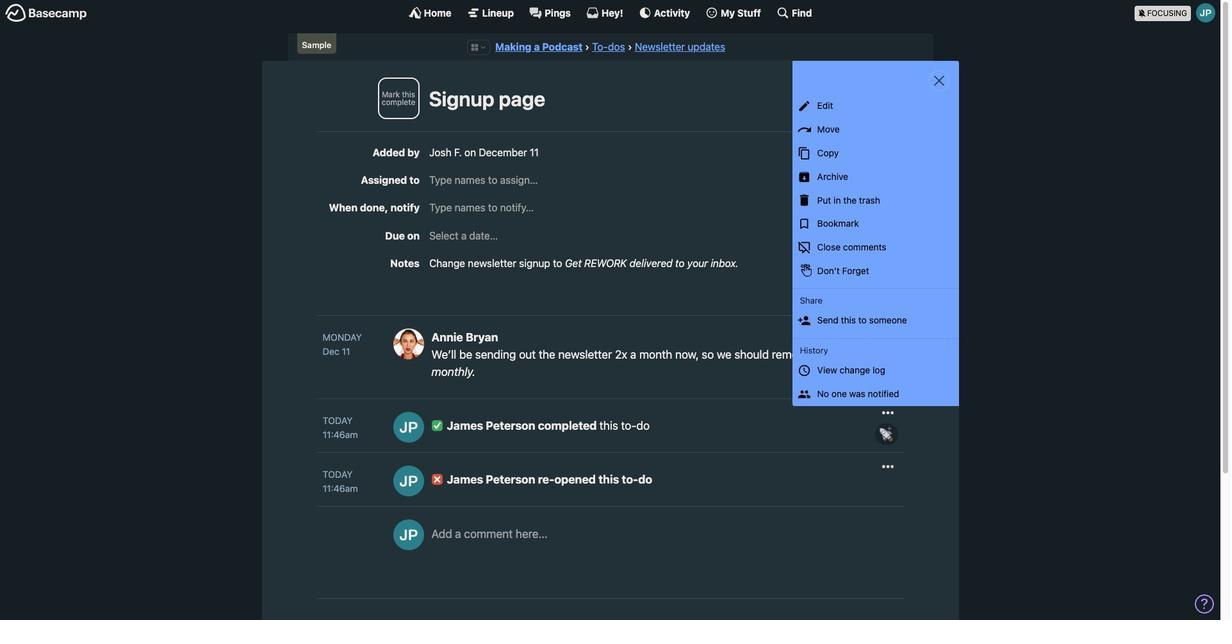 Task type: vqa. For each thing, say whether or not it's contained in the screenshot.
2nd Natalie Lubich image from the bottom
no



Task type: describe. For each thing, give the bounding box(es) containing it.
1 vertical spatial on
[[407, 230, 420, 241]]

we'll
[[432, 348, 456, 362]]

find
[[792, 7, 812, 18]]

edit
[[817, 100, 833, 111]]

type names to assign… link
[[429, 174, 538, 186]]

11:46am element for james peterson re‑opened this to-do
[[323, 482, 380, 496]]

put
[[817, 195, 831, 205]]

notify
[[391, 202, 420, 214]]

close comments link
[[792, 236, 959, 259]]

december
[[479, 147, 527, 158]]

making a podcast link
[[495, 41, 583, 53]]

send this to someone link
[[792, 309, 959, 333]]

today 11:46am for james peterson re‑opened this to-do
[[323, 469, 358, 494]]

josh f. on december 11
[[429, 147, 539, 158]]

move link
[[792, 118, 959, 142]]

2x
[[615, 348, 627, 362]]

today for james peterson completed this to-do
[[323, 415, 353, 426]]

complete
[[382, 97, 415, 107]]

now,
[[675, 348, 699, 362]]

notes
[[390, 257, 420, 269]]

today element for james peterson re‑opened this to-do
[[323, 468, 353, 482]]

to- for james peterson re‑opened this to-do
[[622, 473, 638, 487]]

newsletter
[[635, 41, 685, 53]]

view
[[817, 365, 837, 375]]

james peterson image
[[393, 520, 424, 551]]

select
[[429, 230, 459, 241]]

making
[[495, 41, 532, 53]]

page
[[499, 87, 545, 111]]

by
[[408, 147, 420, 158]]

this right re‑opened
[[599, 473, 619, 487]]

podcast
[[542, 41, 583, 53]]

do for james peterson completed this to-do
[[637, 419, 650, 433]]

due on
[[385, 230, 420, 241]]

out
[[519, 348, 536, 362]]

my stuff button
[[706, 6, 761, 19]]

find button
[[777, 6, 812, 19]]

this inside share send this to someone
[[841, 315, 856, 326]]

activity
[[654, 7, 690, 18]]

josh
[[429, 147, 452, 158]]

dec
[[323, 346, 339, 357]]

share
[[800, 295, 823, 306]]

today element for james peterson completed this to-do
[[323, 414, 353, 428]]

1 horizontal spatial the
[[813, 348, 830, 362]]

type names to notify…
[[429, 202, 534, 214]]

dos
[[608, 41, 625, 53]]

signup page link
[[429, 87, 545, 111]]

copy
[[817, 147, 839, 158]]

mark this complete
[[382, 90, 415, 107]]

word
[[833, 348, 858, 362]]

james peterson re‑opened this to-do
[[447, 473, 652, 487]]

a for select a date…
[[461, 230, 467, 241]]

archive link
[[792, 165, 959, 189]]

dec 11 link
[[323, 345, 380, 359]]

in
[[834, 195, 841, 205]]

annie
[[432, 331, 463, 344]]

pings button
[[529, 6, 571, 19]]

december 11 element
[[479, 147, 539, 158]]

archive
[[817, 171, 848, 182]]

james peterson completed this to-do
[[447, 419, 650, 433]]

no one was notified
[[817, 388, 899, 399]]

hey!
[[602, 7, 623, 18]]

should
[[735, 348, 769, 362]]

james for james peterson re‑opened this to-do
[[447, 473, 483, 487]]

lineup
[[482, 7, 514, 18]]

monday dec 11
[[323, 332, 362, 357]]

put in the trash
[[817, 195, 880, 205]]

view change log
[[817, 365, 885, 375]]

to inside share send this to someone
[[859, 315, 867, 326]]

was
[[849, 388, 866, 399]]

here…
[[516, 528, 548, 541]]

1 horizontal spatial on
[[465, 147, 476, 158]]

monday
[[323, 332, 362, 343]]

due
[[385, 230, 405, 241]]

stuff
[[737, 7, 761, 18]]

assigned to
[[361, 174, 420, 186]]

don't forget
[[817, 265, 869, 276]]

names for notify…
[[455, 202, 486, 214]]

peterson for completed
[[486, 419, 535, 433]]

a for making a podcast
[[534, 41, 540, 53]]

lineup link
[[467, 6, 514, 19]]

bryan
[[466, 331, 498, 344]]

monday link
[[323, 331, 380, 345]]

don't
[[817, 265, 840, 276]]

added
[[373, 147, 405, 158]]

bookmark link
[[792, 212, 959, 236]]

peterson for re‑opened
[[486, 473, 535, 487]]

completed
[[538, 419, 597, 433]]

we'll be sending out the newsletter 2x a month now, so we should remove the word monthly.
[[432, 348, 858, 379]]

11:46am for james peterson re‑opened this to-do
[[323, 483, 358, 494]]

move
[[817, 124, 840, 135]]

to left notify…
[[488, 202, 498, 214]]

add a comment here… button
[[432, 520, 892, 578]]

hey! button
[[586, 6, 623, 19]]

log
[[873, 365, 885, 375]]

do for james peterson re‑opened this to-do
[[638, 473, 652, 487]]

switch accounts image
[[5, 3, 87, 23]]

james peterson image for james peterson re‑opened this to-do
[[393, 466, 424, 497]]

we
[[717, 348, 732, 362]]

copy link
[[792, 142, 959, 165]]

month
[[639, 348, 672, 362]]

to-dos link
[[592, 41, 625, 53]]

put in the trash link
[[792, 189, 959, 212]]

comments
[[843, 242, 887, 253]]



Task type: locate. For each thing, give the bounding box(es) containing it.
change newsletter signup to get rework delivered to your inbox.
[[429, 257, 739, 269]]

this right the completed
[[600, 419, 618, 433]]

2 11:46am from the top
[[323, 483, 358, 494]]

1 names from the top
[[455, 174, 486, 186]]

0 vertical spatial to-
[[621, 419, 637, 433]]

james peterson image
[[1196, 3, 1216, 22], [393, 412, 424, 443], [393, 466, 424, 497]]

annie bryan image
[[393, 329, 424, 360]]

2 today 11:46am from the top
[[323, 469, 358, 494]]

focusing
[[1147, 8, 1187, 18]]

peterson
[[486, 419, 535, 433], [486, 473, 535, 487]]

0 vertical spatial 11:46am
[[323, 429, 358, 440]]

1 vertical spatial james
[[447, 473, 483, 487]]

0 vertical spatial newsletter
[[468, 257, 517, 269]]

a inside we'll be sending out the newsletter 2x a month now, so we should remove the word monthly.
[[630, 348, 636, 362]]

newsletter down date…
[[468, 257, 517, 269]]

1 vertical spatial today
[[323, 469, 353, 480]]

0 vertical spatial type
[[429, 174, 452, 186]]

2 vertical spatial james peterson image
[[393, 466, 424, 497]]

0 vertical spatial names
[[455, 174, 486, 186]]

no
[[817, 388, 829, 399]]

activity link
[[639, 6, 690, 19]]

to
[[410, 174, 420, 186], [488, 174, 498, 186], [488, 202, 498, 214], [553, 257, 562, 269], [675, 257, 685, 269], [859, 315, 867, 326]]

0 vertical spatial today
[[323, 415, 353, 426]]

1 vertical spatial james peterson image
[[393, 412, 424, 443]]

to- right re‑opened
[[622, 473, 638, 487]]

to- for james peterson completed this to-do
[[621, 419, 637, 433]]

change
[[840, 365, 870, 375]]

signup page
[[429, 87, 545, 111]]

focusing button
[[1135, 0, 1221, 25]]

james peterson image for james peterson completed this to-do
[[393, 412, 424, 443]]

inbox.
[[711, 257, 739, 269]]

select a date… link
[[429, 230, 498, 241]]

sample
[[302, 40, 332, 50]]

the up view
[[813, 348, 830, 362]]

1 type from the top
[[429, 174, 452, 186]]

peterson left the completed
[[486, 419, 535, 433]]

0 vertical spatial peterson
[[486, 419, 535, 433]]

today 11:46am for james peterson completed this to-do
[[323, 415, 358, 440]]

0 vertical spatial 11
[[530, 147, 539, 158]]

signup
[[519, 257, 550, 269]]

to left your
[[675, 257, 685, 269]]

1 11:46am from the top
[[323, 429, 358, 440]]

type names to notify… link
[[429, 202, 534, 214]]

to- right the completed
[[621, 419, 637, 433]]

0 horizontal spatial on
[[407, 230, 420, 241]]

bookmark
[[817, 218, 859, 229]]

11 right december
[[530, 147, 539, 158]]

1 today 11:46am from the top
[[323, 415, 358, 440]]

1 horizontal spatial 11
[[530, 147, 539, 158]]

today 11:46am
[[323, 415, 358, 440], [323, 469, 358, 494]]

sample element
[[297, 33, 337, 54]]

add
[[432, 528, 452, 541]]

comment
[[464, 528, 513, 541]]

assign…
[[500, 174, 538, 186]]

1 peterson from the top
[[486, 419, 535, 433]]

0 horizontal spatial the
[[539, 348, 555, 362]]

11:46am element
[[323, 428, 380, 442], [323, 482, 380, 496]]

0 vertical spatial james peterson image
[[1196, 3, 1216, 22]]

11:46am
[[323, 429, 358, 440], [323, 483, 358, 494]]

the right in
[[843, 195, 857, 205]]

my stuff
[[721, 7, 761, 18]]

get
[[565, 257, 582, 269]]

to left the get
[[553, 257, 562, 269]]

to left assign…
[[488, 174, 498, 186]]

1 vertical spatial today 11:46am
[[323, 469, 358, 494]]

this
[[402, 90, 415, 99], [841, 315, 856, 326], [600, 419, 618, 433], [599, 473, 619, 487]]

breadcrumb element
[[287, 33, 933, 61]]

a inside the breadcrumb element
[[534, 41, 540, 53]]

a for add a comment here…
[[455, 528, 461, 541]]

your
[[687, 257, 708, 269]]

type for type names to assign…
[[429, 174, 452, 186]]

1 vertical spatial 11
[[342, 346, 350, 357]]

2 11:46am element from the top
[[323, 482, 380, 496]]

1 vertical spatial do
[[638, 473, 652, 487]]

newsletter
[[468, 257, 517, 269], [558, 348, 612, 362]]

1 vertical spatial to-
[[622, 473, 638, 487]]

a left date…
[[461, 230, 467, 241]]

2 today element from the top
[[323, 468, 353, 482]]

to down by
[[410, 174, 420, 186]]

james down monthly.
[[447, 419, 483, 433]]

1 james from the top
[[447, 419, 483, 433]]

› left to-
[[585, 41, 590, 53]]

pings
[[545, 7, 571, 18]]

this inside 'mark this complete'
[[402, 90, 415, 99]]

1 › from the left
[[585, 41, 590, 53]]

newsletter inside we'll be sending out the newsletter 2x a month now, so we should remove the word monthly.
[[558, 348, 612, 362]]

2 type from the top
[[429, 202, 452, 214]]

0 vertical spatial today 11:46am
[[323, 415, 358, 440]]

type
[[429, 174, 452, 186], [429, 202, 452, 214]]

a right 2x
[[630, 348, 636, 362]]

this right mark
[[402, 90, 415, 99]]

0 horizontal spatial 11
[[342, 346, 350, 357]]

0 vertical spatial james
[[447, 419, 483, 433]]

0 horizontal spatial newsletter
[[468, 257, 517, 269]]

james peterson image inside focusing popup button
[[1196, 3, 1216, 22]]

peterson left re‑opened
[[486, 473, 535, 487]]

1 vertical spatial names
[[455, 202, 486, 214]]

type up select
[[429, 202, 452, 214]]

sending
[[475, 348, 516, 362]]

home link
[[409, 6, 452, 19]]

mark
[[382, 90, 400, 99]]

be
[[459, 348, 472, 362]]

remove
[[772, 348, 810, 362]]

to left someone
[[859, 315, 867, 326]]

added by
[[373, 147, 420, 158]]

1 vertical spatial 11:46am element
[[323, 482, 380, 496]]

monday element
[[323, 331, 362, 345]]

1 vertical spatial newsletter
[[558, 348, 612, 362]]

notified
[[868, 388, 899, 399]]

a right making
[[534, 41, 540, 53]]

2 today from the top
[[323, 469, 353, 480]]

done,
[[360, 202, 388, 214]]

1 11:46am element from the top
[[323, 428, 380, 442]]

send
[[817, 315, 839, 326]]

the right out
[[539, 348, 555, 362]]

11 down the monday "element"
[[342, 346, 350, 357]]

this right send
[[841, 315, 856, 326]]

2 horizontal spatial the
[[843, 195, 857, 205]]

11 inside the monday dec 11
[[342, 346, 350, 357]]

don't forget link
[[792, 259, 959, 283]]

dec 11 element
[[323, 346, 350, 357]]

james up add
[[447, 473, 483, 487]]

› right dos
[[628, 41, 632, 53]]

2 james from the top
[[447, 473, 483, 487]]

to-
[[592, 41, 608, 53]]

0 vertical spatial 11:46am element
[[323, 428, 380, 442]]

2 › from the left
[[628, 41, 632, 53]]

trash
[[859, 195, 880, 205]]

names up select a date… link
[[455, 202, 486, 214]]

monthly.
[[432, 365, 476, 379]]

1 today from the top
[[323, 415, 353, 426]]

a right add
[[455, 528, 461, 541]]

on right due
[[407, 230, 420, 241]]

making a podcast
[[495, 41, 583, 53]]

james
[[447, 419, 483, 433], [447, 473, 483, 487]]

1 vertical spatial today element
[[323, 468, 353, 482]]

2 peterson from the top
[[486, 473, 535, 487]]

home
[[424, 7, 452, 18]]

newsletter updates link
[[635, 41, 725, 53]]

history
[[800, 345, 828, 355]]

james for james peterson completed this to-do
[[447, 419, 483, 433]]

change
[[429, 257, 465, 269]]

when
[[329, 202, 358, 214]]

select a date…
[[429, 230, 498, 241]]

newsletter left 2x
[[558, 348, 612, 362]]

0 vertical spatial do
[[637, 419, 650, 433]]

11
[[530, 147, 539, 158], [342, 346, 350, 357]]

notify…
[[500, 202, 534, 214]]

a inside add a comment here… button
[[455, 528, 461, 541]]

1 vertical spatial 11:46am
[[323, 483, 358, 494]]

one
[[832, 388, 847, 399]]

1 horizontal spatial newsletter
[[558, 348, 612, 362]]

when done, notify
[[329, 202, 420, 214]]

close comments
[[817, 242, 887, 253]]

on right f.
[[465, 147, 476, 158]]

view change log link
[[792, 359, 959, 382]]

delivered
[[630, 257, 673, 269]]

1 vertical spatial type
[[429, 202, 452, 214]]

1 horizontal spatial ›
[[628, 41, 632, 53]]

do
[[637, 419, 650, 433], [638, 473, 652, 487]]

today element
[[323, 414, 353, 428], [323, 468, 353, 482]]

type for type names to notify…
[[429, 202, 452, 214]]

1 today element from the top
[[323, 414, 353, 428]]

1 vertical spatial peterson
[[486, 473, 535, 487]]

names up type names to notify…
[[455, 174, 486, 186]]

2 names from the top
[[455, 202, 486, 214]]

11:46am element for james peterson completed this to-do
[[323, 428, 380, 442]]

edit link
[[792, 94, 959, 118]]

0 vertical spatial on
[[465, 147, 476, 158]]

› to-dos › newsletter updates
[[585, 41, 725, 53]]

main element
[[0, 0, 1221, 25]]

0 vertical spatial today element
[[323, 414, 353, 428]]

names for assign…
[[455, 174, 486, 186]]

today for james peterson re‑opened this to-do
[[323, 469, 353, 480]]

on
[[465, 147, 476, 158], [407, 230, 420, 241]]

11:46am for james peterson completed this to-do
[[323, 429, 358, 440]]

someone
[[869, 315, 907, 326]]

0 horizontal spatial ›
[[585, 41, 590, 53]]

add a comment here…
[[432, 528, 548, 541]]

type down josh at left top
[[429, 174, 452, 186]]

close
[[817, 242, 841, 253]]

assigned
[[361, 174, 407, 186]]



